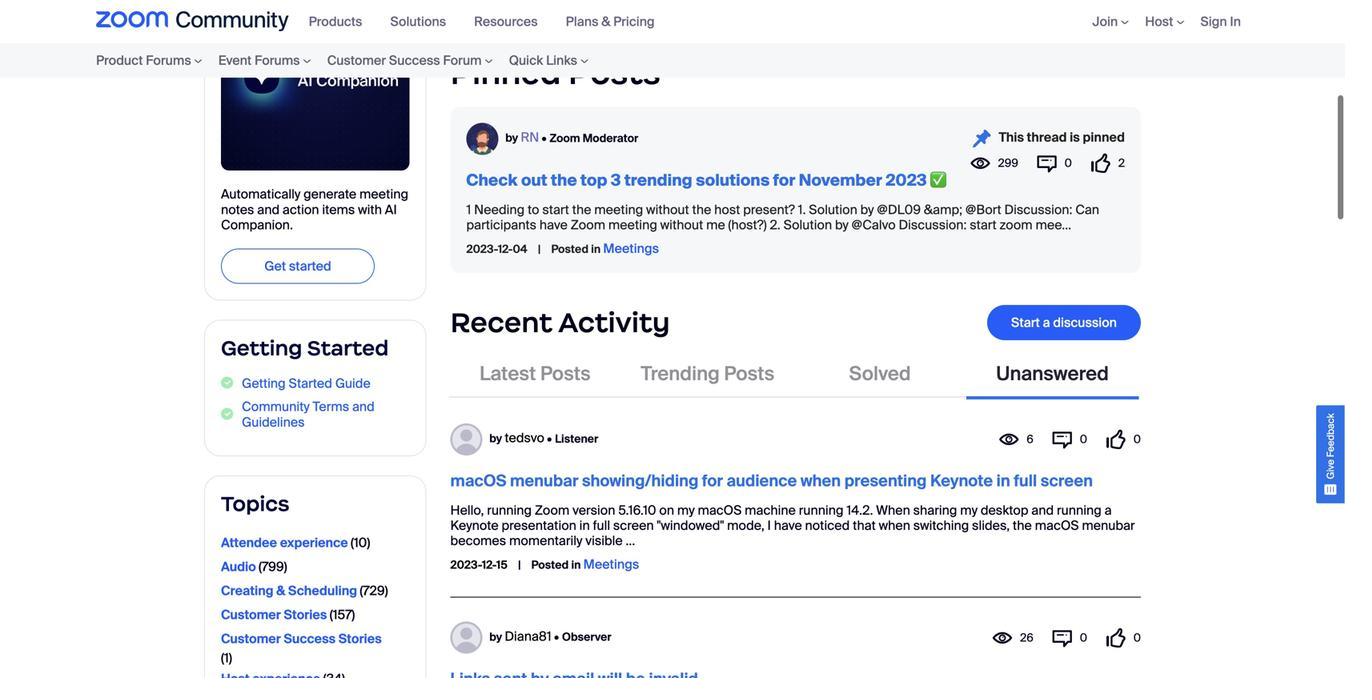 Task type: describe. For each thing, give the bounding box(es) containing it.
solutions link
[[390, 13, 458, 30]]

meetings link for rn
[[603, 240, 659, 257]]

check out the top 3 trending solutions for november 2023 ✅ link
[[467, 170, 947, 191]]

posts for latest posts
[[540, 362, 591, 386]]

sign in link
[[1201, 13, 1241, 30]]

1 horizontal spatial start
[[970, 217, 997, 234]]

recent
[[451, 305, 553, 340]]

the right out
[[551, 170, 577, 191]]

pinned
[[451, 54, 561, 93]]

creating
[[221, 583, 274, 599]]

desktop
[[981, 502, 1029, 519]]

forums for product forums
[[146, 52, 191, 69]]

event
[[218, 52, 252, 69]]

in inside 2023-12-15 | posted in meetings
[[571, 558, 581, 573]]

presenting
[[845, 471, 927, 491]]

by left '@dl09'
[[861, 201, 874, 218]]

getting for getting started
[[221, 335, 302, 361]]

customer stories link
[[221, 604, 327, 626]]

needing
[[474, 201, 525, 218]]

action
[[283, 201, 319, 218]]

0 horizontal spatial start
[[543, 201, 569, 218]]

host link
[[1145, 13, 1185, 30]]

presentation
[[502, 517, 577, 534]]

solutions
[[696, 170, 770, 191]]

menubar inside hello, running zoom version 5.16.10 on my macos machine running 14.2. when sharing my desktop and running a keynote presentation in full screen "windowed" mode, i have noticed that when switching slides, the macos menubar becomes momentarily visible ...
[[1082, 517, 1135, 534]]

1 inside attendee experience 10 audio 799 creating & scheduling 729 customer stories 157 customer success stories 1
[[224, 650, 229, 667]]

mode,
[[727, 517, 765, 534]]

community.title image
[[96, 11, 289, 32]]

hello,
[[451, 502, 484, 519]]

generate
[[304, 186, 357, 203]]

forums for event forums
[[255, 52, 300, 69]]

plans & pricing
[[566, 13, 655, 30]]

rn
[[521, 129, 539, 146]]

posts for pinned posts
[[569, 54, 661, 93]]

items
[[322, 201, 355, 218]]

success inside customer success forum link
[[389, 52, 440, 69]]

started
[[289, 258, 331, 275]]

with
[[358, 201, 382, 218]]

me
[[706, 217, 725, 234]]

meetings for tedsvo
[[584, 556, 639, 573]]

04
[[513, 242, 528, 257]]

• for rn
[[542, 131, 547, 145]]

attendee experience 10 audio 799 creating & scheduling 729 customer stories 157 customer success stories 1
[[221, 534, 385, 667]]

sign in
[[1201, 13, 1241, 30]]

@calvo
[[852, 217, 896, 234]]

visible
[[586, 533, 623, 550]]

listener
[[555, 431, 599, 446]]

customer inside menu bar
[[327, 52, 386, 69]]

0 for 299
[[1065, 156, 1072, 171]]

1 horizontal spatial discussion:
[[1005, 201, 1073, 218]]

1 vertical spatial customer
[[221, 607, 281, 623]]

without down trending
[[646, 201, 689, 218]]

• for tedsvo
[[547, 431, 552, 446]]

and inside the getting started guide community terms and guidelines
[[352, 399, 375, 415]]

product forums link
[[96, 43, 210, 78]]

success inside attendee experience 10 audio 799 creating & scheduling 729 customer stories 157 customer success stories 1
[[284, 631, 336, 647]]

| for rn
[[538, 242, 541, 257]]

1 my from the left
[[677, 502, 695, 519]]

26
[[1020, 631, 1034, 645]]

have inside hello, running zoom version 5.16.10 on my macos machine running 14.2. when sharing my desktop and running a keynote presentation in full screen "windowed" mode, i have noticed that when switching slides, the macos menubar becomes momentarily visible ...
[[774, 517, 802, 534]]

solved
[[849, 362, 911, 386]]

the left "host"
[[692, 201, 711, 218]]

full inside hello, running zoom version 5.16.10 on my macos machine running 14.2. when sharing my desktop and running a keynote presentation in full screen "windowed" mode, i have noticed that when switching slides, the macos menubar becomes momentarily visible ...
[[593, 517, 610, 534]]

in up desktop
[[997, 471, 1011, 491]]

• for diana81
[[554, 630, 559, 645]]

getting started heading
[[221, 335, 410, 361]]

2
[[1119, 156, 1125, 171]]

macos menubar showing/hiding for audience when presenting keynote in full screen
[[451, 471, 1093, 491]]

that
[[853, 517, 876, 534]]

community terms and guidelines link
[[242, 399, 410, 431]]

join
[[1093, 13, 1118, 30]]

top
[[581, 170, 607, 191]]

pinned posts
[[451, 54, 661, 93]]

pricing
[[614, 13, 655, 30]]

guidelines
[[242, 414, 305, 431]]

showing/hiding
[[582, 471, 699, 491]]

discussion
[[1053, 314, 1117, 331]]

posted for tedsvo
[[532, 558, 569, 573]]

activity
[[558, 305, 670, 340]]

check out the top 3 trending solutions for november 2023 ✅
[[467, 170, 947, 191]]

to
[[528, 201, 539, 218]]

november
[[799, 170, 883, 191]]

when
[[876, 502, 911, 519]]

meetings for rn
[[603, 240, 659, 257]]

start a discussion
[[1011, 314, 1117, 331]]

creating & scheduling link
[[221, 580, 357, 602]]

zoom
[[1000, 217, 1033, 234]]

and inside hello, running zoom version 5.16.10 on my macos machine running 14.2. when sharing my desktop and running a keynote presentation in full screen "windowed" mode, i have noticed that when switching slides, the macos menubar becomes momentarily visible ...
[[1032, 502, 1054, 519]]

observer
[[562, 630, 612, 645]]

solution down november
[[809, 201, 858, 218]]

without left me
[[660, 217, 703, 234]]

trending
[[641, 362, 720, 386]]

products
[[309, 13, 362, 30]]

quick links
[[509, 52, 577, 69]]

posted for rn
[[551, 242, 589, 257]]

community
[[242, 399, 310, 415]]

in
[[1230, 13, 1241, 30]]

✅
[[931, 170, 947, 191]]

hello, running zoom version 5.16.10 on my macos machine running 14.2. when sharing my desktop and running a keynote presentation in full screen "windowed" mode, i have noticed that when switching slides, the macos menubar becomes momentarily visible ...
[[451, 502, 1135, 550]]

tedsvo image
[[451, 423, 483, 456]]

by diana81 • observer
[[490, 628, 612, 645]]

menu bar for customer success forum
[[301, 0, 675, 43]]

3 running from the left
[[1057, 502, 1102, 519]]

getting for getting started guide community terms and guidelines
[[242, 375, 286, 392]]

started for getting started guide community terms and guidelines
[[289, 375, 332, 392]]

trending
[[625, 170, 693, 191]]

join link
[[1093, 13, 1129, 30]]

@dl09
[[877, 201, 921, 218]]

the inside hello, running zoom version 5.16.10 on my macos machine running 14.2. when sharing my desktop and running a keynote presentation in full screen "windowed" mode, i have noticed that when switching slides, the macos menubar becomes momentarily visible ...
[[1013, 517, 1032, 534]]

solutions
[[390, 13, 446, 30]]

check
[[467, 170, 518, 191]]

& inside attendee experience 10 audio 799 creating & scheduling 729 customer stories 157 customer success stories 1
[[276, 583, 285, 599]]

resources link
[[474, 13, 550, 30]]

momentarily
[[509, 533, 583, 550]]

0 for 26
[[1080, 631, 1088, 645]]

by rn • zoom moderator
[[506, 129, 639, 146]]

latest
[[480, 362, 536, 386]]

a inside hello, running zoom version 5.16.10 on my macos machine running 14.2. when sharing my desktop and running a keynote presentation in full screen "windowed" mode, i have noticed that when switching slides, the macos menubar becomes momentarily visible ...
[[1105, 502, 1112, 519]]

2023- for rn
[[467, 242, 498, 257]]



Task type: locate. For each thing, give the bounding box(es) containing it.
| right 04
[[538, 242, 541, 257]]

0 horizontal spatial &
[[276, 583, 285, 599]]

3
[[611, 170, 621, 191]]

0 vertical spatial have
[[540, 217, 568, 234]]

1 horizontal spatial full
[[1014, 471, 1037, 491]]

0 vertical spatial keynote
[[931, 471, 993, 491]]

zoom inside hello, running zoom version 5.16.10 on my macos machine running 14.2. when sharing my desktop and running a keynote presentation in full screen "windowed" mode, i have noticed that when switching slides, the macos menubar becomes momentarily visible ...
[[535, 502, 570, 519]]

1 vertical spatial have
[[774, 517, 802, 534]]

1 horizontal spatial when
[[879, 517, 911, 534]]

get
[[264, 258, 286, 275]]

1 vertical spatial |
[[518, 558, 521, 573]]

1 left needing at the left top of page
[[467, 201, 471, 218]]

meetings down '3'
[[603, 240, 659, 257]]

and right desktop
[[1032, 502, 1054, 519]]

automatically generate meeting notes and action items with ai companion.
[[221, 186, 408, 233]]

2 vertical spatial and
[[1032, 502, 1054, 519]]

forums right event
[[255, 52, 300, 69]]

2023- down participants
[[467, 242, 498, 257]]

1 vertical spatial meetings link
[[584, 556, 639, 573]]

and inside automatically generate meeting notes and action items with ai companion.
[[257, 201, 280, 218]]

& inside menu bar
[[602, 13, 611, 30]]

solution right 2.
[[784, 217, 832, 234]]

| for tedsvo
[[518, 558, 521, 573]]

stories up customer success stories link
[[284, 607, 327, 623]]

macos
[[451, 471, 507, 491], [698, 502, 742, 519], [1035, 517, 1079, 534]]

1 horizontal spatial &
[[602, 13, 611, 30]]

2 horizontal spatial macos
[[1035, 517, 1079, 534]]

macos menubar showing/hiding for audience when presenting keynote in full screen link
[[451, 471, 1093, 491]]

1 vertical spatial menubar
[[1082, 517, 1135, 534]]

0 vertical spatial a
[[1043, 314, 1050, 331]]

1 vertical spatial 1
[[224, 650, 229, 667]]

1 horizontal spatial my
[[960, 502, 978, 519]]

by for rn
[[506, 131, 518, 145]]

audience
[[727, 471, 797, 491]]

zoom up "2023-12-04 | posted in meetings"
[[571, 217, 606, 234]]

screen inside hello, running zoom version 5.16.10 on my macos machine running 14.2. when sharing my desktop and running a keynote presentation in full screen "windowed" mode, i have noticed that when switching slides, the macos menubar becomes momentarily visible ...
[[613, 517, 654, 534]]

posted right 04
[[551, 242, 589, 257]]

start left zoom
[[970, 217, 997, 234]]

menu bar containing product forums
[[64, 43, 629, 78]]

full up desktop
[[1014, 471, 1037, 491]]

0 vertical spatial 1
[[467, 201, 471, 218]]

1 vertical spatial and
[[352, 399, 375, 415]]

the
[[551, 170, 577, 191], [572, 201, 591, 218], [692, 201, 711, 218], [1013, 517, 1032, 534]]

have inside 1 needing to start the meeting without the host present? 1. solution by @dl09 &amp; @bort discussion: can participants have zoom meeting without me (host?) 2. solution by @calvo discussion: start zoom mee...
[[540, 217, 568, 234]]

have up "2023-12-04 | posted in meetings"
[[540, 217, 568, 234]]

0 vertical spatial menubar
[[510, 471, 579, 491]]

have right 'i'
[[774, 517, 802, 534]]

1 vertical spatial •
[[547, 431, 552, 446]]

1 vertical spatial stories
[[339, 631, 382, 647]]

running right desktop
[[1057, 502, 1102, 519]]

• right tedsvo link
[[547, 431, 552, 446]]

0 vertical spatial zoom
[[550, 131, 580, 145]]

0 horizontal spatial discussion:
[[899, 217, 967, 234]]

0 vertical spatial &
[[602, 13, 611, 30]]

0 vertical spatial success
[[389, 52, 440, 69]]

start
[[1011, 314, 1040, 331]]

1 horizontal spatial a
[[1105, 502, 1112, 519]]

0 horizontal spatial 1
[[224, 650, 229, 667]]

1 vertical spatial keynote
[[451, 517, 499, 534]]

zoom inside by rn • zoom moderator
[[550, 131, 580, 145]]

for left audience on the right bottom of the page
[[702, 471, 723, 491]]

a
[[1043, 314, 1050, 331], [1105, 502, 1112, 519]]

stories down 157
[[339, 631, 382, 647]]

12- down the becomes
[[482, 558, 497, 573]]

0 horizontal spatial keynote
[[451, 517, 499, 534]]

1 vertical spatial screen
[[613, 517, 654, 534]]

0 vertical spatial posted
[[551, 242, 589, 257]]

posts down plans & pricing link in the top of the page
[[569, 54, 661, 93]]

success down 157
[[284, 631, 336, 647]]

1 horizontal spatial success
[[389, 52, 440, 69]]

157
[[333, 607, 352, 623]]

1 vertical spatial 2023-
[[451, 558, 482, 573]]

1 horizontal spatial and
[[352, 399, 375, 415]]

menu bar for get started
[[64, 43, 629, 78]]

| right 15
[[518, 558, 521, 573]]

2023- inside 2023-12-15 | posted in meetings
[[451, 558, 482, 573]]

0 vertical spatial for
[[773, 170, 796, 191]]

zoom up momentarily
[[535, 502, 570, 519]]

0 vertical spatial screen
[[1041, 471, 1093, 491]]

forums inside event forums link
[[255, 52, 300, 69]]

1 horizontal spatial 12-
[[498, 242, 513, 257]]

2 horizontal spatial •
[[554, 630, 559, 645]]

2 horizontal spatial and
[[1032, 502, 1054, 519]]

for up 'present?'
[[773, 170, 796, 191]]

running left 14.2.
[[799, 502, 844, 519]]

i
[[768, 517, 771, 534]]

recent activity
[[451, 305, 670, 340]]

1 vertical spatial meetings
[[584, 556, 639, 573]]

0 horizontal spatial for
[[702, 471, 723, 491]]

2 vertical spatial •
[[554, 630, 559, 645]]

15
[[497, 558, 508, 573]]

keynote inside hello, running zoom version 5.16.10 on my macos machine running 14.2. when sharing my desktop and running a keynote presentation in full screen "windowed" mode, i have noticed that when switching slides, the macos menubar becomes momentarily visible ...
[[451, 517, 499, 534]]

12- for tedsvo
[[482, 558, 497, 573]]

2023
[[886, 170, 927, 191]]

• inside by rn • zoom moderator
[[542, 131, 547, 145]]

1 vertical spatial success
[[284, 631, 336, 647]]

1 vertical spatial &
[[276, 583, 285, 599]]

|
[[538, 242, 541, 257], [518, 558, 521, 573]]

getting inside the getting started guide community terms and guidelines
[[242, 375, 286, 392]]

have
[[540, 217, 568, 234], [774, 517, 802, 534]]

0 vertical spatial and
[[257, 201, 280, 218]]

0 vertical spatial 12-
[[498, 242, 513, 257]]

0 horizontal spatial |
[[518, 558, 521, 573]]

posts
[[569, 54, 661, 93], [540, 362, 591, 386], [724, 362, 775, 386]]

2023- down the becomes
[[451, 558, 482, 573]]

meeting inside automatically generate meeting notes and action items with ai companion.
[[360, 186, 408, 203]]

• right rn "link"
[[542, 131, 547, 145]]

0 vertical spatial |
[[538, 242, 541, 257]]

getting up the getting started guide link
[[221, 335, 302, 361]]

event forums link
[[210, 43, 319, 78]]

automatically
[[221, 186, 301, 203]]

customer down customer stories "link"
[[221, 631, 281, 647]]

host
[[715, 201, 740, 218]]

get started
[[264, 258, 331, 275]]

topics heading
[[221, 491, 410, 517]]

2 horizontal spatial running
[[1057, 502, 1102, 519]]

799
[[262, 559, 284, 575]]

by left rn "link"
[[506, 131, 518, 145]]

0 horizontal spatial stories
[[284, 607, 327, 623]]

discussion: left can
[[1005, 201, 1073, 218]]

started inside the getting started guide community terms and guidelines
[[289, 375, 332, 392]]

slides,
[[972, 517, 1010, 534]]

1 down customer stories "link"
[[224, 650, 229, 667]]

unanswered
[[997, 362, 1109, 386]]

event forums
[[218, 52, 300, 69]]

customer success stories link
[[221, 628, 382, 650]]

1 running from the left
[[487, 502, 532, 519]]

by right diana81 icon
[[490, 630, 502, 645]]

for
[[773, 170, 796, 191], [702, 471, 723, 491]]

0 vertical spatial when
[[801, 471, 841, 491]]

keynote up 15
[[451, 517, 499, 534]]

0 horizontal spatial running
[[487, 502, 532, 519]]

0 horizontal spatial •
[[542, 131, 547, 145]]

diana81 link
[[505, 628, 552, 645]]

• right 'diana81'
[[554, 630, 559, 645]]

1 horizontal spatial macos
[[698, 502, 742, 519]]

meetings link down visible
[[584, 556, 639, 573]]

forums inside product forums link
[[146, 52, 191, 69]]

2 vertical spatial zoom
[[535, 502, 570, 519]]

moderator
[[583, 131, 639, 145]]

by for tedsvo
[[490, 431, 502, 446]]

0 for 6
[[1080, 432, 1088, 447]]

0 horizontal spatial have
[[540, 217, 568, 234]]

full left "..."
[[593, 517, 610, 534]]

1 horizontal spatial running
[[799, 502, 844, 519]]

2023-12-04 | posted in meetings
[[467, 240, 659, 257]]

meetings link down '3'
[[603, 240, 659, 257]]

attendee experience link
[[221, 532, 348, 554]]

keynote up sharing
[[931, 471, 993, 491]]

plans & pricing link
[[566, 13, 667, 30]]

the right slides,
[[1013, 517, 1032, 534]]

12- inside 2023-12-15 | posted in meetings
[[482, 558, 497, 573]]

0 horizontal spatial a
[[1043, 314, 1050, 331]]

| inside "2023-12-04 | posted in meetings"
[[538, 242, 541, 257]]

started for getting started
[[307, 335, 389, 361]]

0 horizontal spatial full
[[593, 517, 610, 534]]

0 vertical spatial started
[[307, 335, 389, 361]]

running right hello, on the left bottom of page
[[487, 502, 532, 519]]

diana81 image
[[451, 622, 483, 654]]

2 forums from the left
[[255, 52, 300, 69]]

...
[[626, 533, 635, 550]]

0 horizontal spatial menubar
[[510, 471, 579, 491]]

tedsvo
[[505, 430, 545, 447]]

1 horizontal spatial forums
[[255, 52, 300, 69]]

solution
[[809, 201, 858, 218], [784, 217, 832, 234]]

start right to
[[543, 201, 569, 218]]

1 vertical spatial a
[[1105, 502, 1112, 519]]

meetings link for tedsvo
[[584, 556, 639, 573]]

1 vertical spatial getting
[[242, 375, 286, 392]]

this thread is pinned
[[999, 129, 1125, 146]]

1 horizontal spatial for
[[773, 170, 796, 191]]

0 vertical spatial full
[[1014, 471, 1037, 491]]

299
[[998, 156, 1019, 171]]

and down 'guide'
[[352, 399, 375, 415]]

0 horizontal spatial my
[[677, 502, 695, 519]]

when inside hello, running zoom version 5.16.10 on my macos machine running 14.2. when sharing my desktop and running a keynote presentation in full screen "windowed" mode, i have noticed that when switching slides, the macos menubar becomes momentarily visible ...
[[879, 517, 911, 534]]

in down momentarily
[[571, 558, 581, 573]]

by inside by tedsvo • listener
[[490, 431, 502, 446]]

0 vertical spatial 2023-
[[467, 242, 498, 257]]

0 vertical spatial meetings link
[[603, 240, 659, 257]]

this
[[999, 129, 1024, 146]]

1 vertical spatial for
[[702, 471, 723, 491]]

and right notes
[[257, 201, 280, 218]]

customer success forum link
[[319, 43, 501, 78]]

notes
[[221, 201, 254, 218]]

2023-12-15 | posted in meetings
[[451, 556, 639, 573]]

host
[[1145, 13, 1174, 30]]

&
[[602, 13, 611, 30], [276, 583, 285, 599]]

0 horizontal spatial success
[[284, 631, 336, 647]]

2 vertical spatial customer
[[221, 631, 281, 647]]

zoom
[[550, 131, 580, 145], [571, 217, 606, 234], [535, 502, 570, 519]]

2.
[[770, 217, 781, 234]]

0 vertical spatial meetings
[[603, 240, 659, 257]]

2023- for tedsvo
[[451, 558, 482, 573]]

posted inside "2023-12-04 | posted in meetings"
[[551, 242, 589, 257]]

menu bar containing products
[[301, 0, 675, 43]]

by inside by diana81 • observer
[[490, 630, 502, 645]]

started up terms
[[289, 375, 332, 392]]

0 vertical spatial stories
[[284, 607, 327, 623]]

1 vertical spatial started
[[289, 375, 332, 392]]

by tedsvo • listener
[[490, 430, 599, 447]]

0 vertical spatial customer
[[327, 52, 386, 69]]

experience
[[280, 534, 348, 551]]

start
[[543, 201, 569, 218], [970, 217, 997, 234]]

0 horizontal spatial screen
[[613, 517, 654, 534]]

diana81
[[505, 628, 552, 645]]

attendee
[[221, 534, 277, 551]]

& right plans
[[602, 13, 611, 30]]

running
[[487, 502, 532, 519], [799, 502, 844, 519], [1057, 502, 1102, 519]]

by inside by rn • zoom moderator
[[506, 131, 518, 145]]

the down top
[[572, 201, 591, 218]]

0 horizontal spatial and
[[257, 201, 280, 218]]

macos up hello, on the left bottom of page
[[451, 471, 507, 491]]

by left the @calvo
[[835, 217, 849, 234]]

when up noticed at the right of the page
[[801, 471, 841, 491]]

is
[[1070, 129, 1080, 146]]

0 vertical spatial getting
[[221, 335, 302, 361]]

1 horizontal spatial 1
[[467, 201, 471, 218]]

0 horizontal spatial 12-
[[482, 558, 497, 573]]

my right 'on'
[[677, 502, 695, 519]]

1 vertical spatial posted
[[532, 558, 569, 573]]

12- down participants
[[498, 242, 513, 257]]

by
[[506, 131, 518, 145], [861, 201, 874, 218], [835, 217, 849, 234], [490, 431, 502, 446], [490, 630, 502, 645]]

success down the solutions
[[389, 52, 440, 69]]

2 my from the left
[[960, 502, 978, 519]]

menu bar containing join
[[1069, 0, 1249, 43]]

plans
[[566, 13, 599, 30]]

getting started guide community terms and guidelines
[[242, 375, 375, 431]]

list containing attendee experience
[[221, 532, 410, 678]]

12- inside "2023-12-04 | posted in meetings"
[[498, 242, 513, 257]]

in right presentation
[[580, 517, 590, 534]]

12-
[[498, 242, 513, 257], [482, 558, 497, 573]]

posted inside 2023-12-15 | posted in meetings
[[532, 558, 569, 573]]

forum
[[443, 52, 482, 69]]

by for diana81
[[490, 630, 502, 645]]

when right "that"
[[879, 517, 911, 534]]

1 horizontal spatial have
[[774, 517, 802, 534]]

resources
[[474, 13, 538, 30]]

1 horizontal spatial •
[[547, 431, 552, 446]]

posted down momentarily
[[532, 558, 569, 573]]

1 vertical spatial zoom
[[571, 217, 606, 234]]

1 horizontal spatial stories
[[339, 631, 382, 647]]

customer down creating
[[221, 607, 281, 623]]

1 horizontal spatial keynote
[[931, 471, 993, 491]]

posts down recent activity
[[540, 362, 591, 386]]

(host?)
[[728, 217, 767, 234]]

guide
[[335, 375, 371, 392]]

| inside 2023-12-15 | posted in meetings
[[518, 558, 521, 573]]

meetings down visible
[[584, 556, 639, 573]]

list
[[221, 532, 410, 678]]

getting up community
[[242, 375, 286, 392]]

1 horizontal spatial screen
[[1041, 471, 1093, 491]]

my right sharing
[[960, 502, 978, 519]]

product
[[96, 52, 143, 69]]

2023- inside "2023-12-04 | posted in meetings"
[[467, 242, 498, 257]]

• inside by diana81 • observer
[[554, 630, 559, 645]]

discussion: down the ✅
[[899, 217, 967, 234]]

0 vertical spatial •
[[542, 131, 547, 145]]

1 vertical spatial 12-
[[482, 558, 497, 573]]

sign
[[1201, 13, 1227, 30]]

in inside "2023-12-04 | posted in meetings"
[[591, 242, 601, 257]]

zoom inside 1 needing to start the meeting without the host present? 1. solution by @dl09 &amp; @bort discussion: can participants have zoom meeting without me (host?) 2. solution by @calvo discussion: start zoom mee...
[[571, 217, 606, 234]]

12- for rn
[[498, 242, 513, 257]]

links
[[546, 52, 577, 69]]

sharing
[[914, 502, 957, 519]]

1 forums from the left
[[146, 52, 191, 69]]

2 running from the left
[[799, 502, 844, 519]]

forums down community.title image at the left of the page
[[146, 52, 191, 69]]

1 vertical spatial when
[[879, 517, 911, 534]]

in inside hello, running zoom version 5.16.10 on my macos machine running 14.2. when sharing my desktop and running a keynote presentation in full screen "windowed" mode, i have noticed that when switching slides, the macos menubar becomes momentarily visible ...
[[580, 517, 590, 534]]

posts right the "trending"
[[724, 362, 775, 386]]

1 inside 1 needing to start the meeting without the host present? 1. solution by @dl09 &amp; @bort discussion: can participants have zoom meeting without me (host?) 2. solution by @calvo discussion: start zoom mee...
[[467, 201, 471, 218]]

meeting
[[360, 186, 408, 203], [594, 201, 643, 218], [609, 217, 657, 234]]

macos left machine
[[698, 502, 742, 519]]

audio link
[[221, 556, 256, 578]]

posted
[[551, 242, 589, 257], [532, 558, 569, 573]]

posts for trending posts
[[724, 362, 775, 386]]

1 vertical spatial full
[[593, 517, 610, 534]]

audio
[[221, 559, 256, 575]]

when
[[801, 471, 841, 491], [879, 517, 911, 534]]

ai
[[385, 201, 397, 218]]

1 needing to start the meeting without the host present? 1. solution by @dl09 &amp; @bort discussion: can participants have zoom meeting without me (host?) 2. solution by @calvo discussion: start zoom mee...
[[467, 201, 1100, 234]]

by left tedsvo
[[490, 431, 502, 446]]

rn image
[[467, 123, 499, 155]]

1 horizontal spatial |
[[538, 242, 541, 257]]

customer down products link
[[327, 52, 386, 69]]

0 horizontal spatial when
[[801, 471, 841, 491]]

trending posts
[[641, 362, 775, 386]]

& up customer stories "link"
[[276, 583, 285, 599]]

menu bar
[[301, 0, 675, 43], [1069, 0, 1249, 43], [64, 43, 629, 78]]

macos right desktop
[[1035, 517, 1079, 534]]

0 horizontal spatial forums
[[146, 52, 191, 69]]

zoom right rn "link"
[[550, 131, 580, 145]]

in down top
[[591, 242, 601, 257]]

in
[[591, 242, 601, 257], [997, 471, 1011, 491], [580, 517, 590, 534], [571, 558, 581, 573]]

0 horizontal spatial macos
[[451, 471, 507, 491]]

started up 'guide'
[[307, 335, 389, 361]]

1 horizontal spatial menubar
[[1082, 517, 1135, 534]]

• inside by tedsvo • listener
[[547, 431, 552, 446]]



Task type: vqa. For each thing, say whether or not it's contained in the screenshot.
the topmost the in
no



